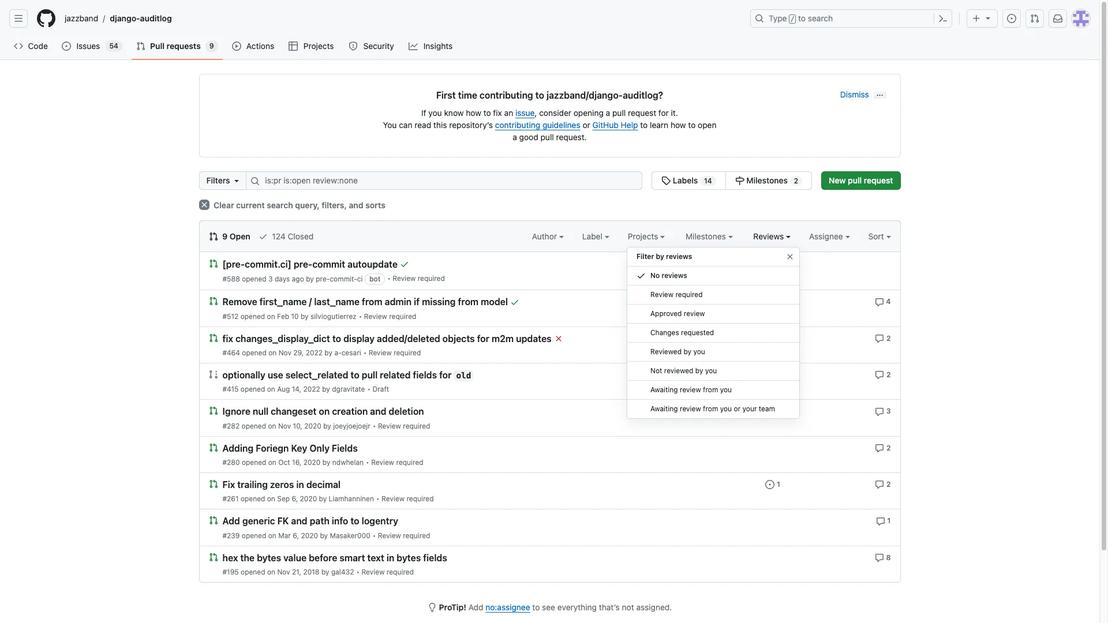 Task type: locate. For each thing, give the bounding box(es) containing it.
0 vertical spatial fields
[[413, 370, 437, 381]]

1 horizontal spatial a
[[606, 108, 611, 118]]

1 horizontal spatial in
[[387, 553, 395, 564]]

0 vertical spatial how
[[466, 108, 482, 118]]

0 vertical spatial 6,
[[292, 495, 298, 504]]

milestones right milestone icon
[[747, 176, 788, 185]]

plus image
[[973, 14, 982, 23]]

by inside adding foriegn key only fields #280             opened on oct 16, 2020 by ndwhelan • review required
[[323, 459, 331, 467]]

to inside optionally use select_related to pull related fields for old #415             opened on aug 14, 2022 by dgravitate • draft
[[351, 370, 360, 381]]

0 vertical spatial fix
[[493, 108, 502, 118]]

how
[[466, 108, 482, 118], [671, 120, 686, 130]]

on left 21,
[[267, 568, 276, 577]]

0 vertical spatial 9
[[210, 42, 214, 50]]

1 vertical spatial reviews
[[662, 271, 688, 280]]

on left the oct
[[268, 459, 277, 467]]

nov inside hex the bytes value before smart text in bytes fields #195             opened on nov 21, 2018 by gal432 • review required
[[277, 568, 290, 577]]

fix left an
[[493, 108, 502, 118]]

opened down generic
[[242, 532, 266, 540]]

10,
[[293, 422, 303, 431]]

to inside add generic fk and path info to logentry #239             opened on mar 6, 2020 by masaker000 • review required
[[351, 517, 360, 527]]

on left sep
[[267, 495, 275, 504]]

search left query,
[[267, 200, 293, 210]]

check image
[[259, 232, 268, 241], [637, 271, 646, 281]]

• inside hex the bytes value before smart text in bytes fields #195             opened on nov 21, 2018 by gal432 • review required
[[357, 568, 360, 577]]

open pull request image up draft pull request element
[[209, 334, 218, 343]]

milestones inside issue element
[[747, 176, 788, 185]]

in inside "fix trailing zeros in decimal #261             opened on sep 6, 2020 by liamhanninen • review required"
[[296, 480, 304, 490]]

9 for 9 open
[[222, 232, 228, 241]]

projects inside popup button
[[628, 232, 661, 241]]

#282
[[223, 422, 240, 431]]

open pull request image left [pre-
[[209, 259, 218, 269]]

label
[[583, 232, 605, 241]]

/
[[103, 14, 105, 23], [791, 15, 795, 23], [309, 297, 312, 308]]

3
[[269, 275, 273, 284], [887, 407, 891, 416]]

comment image
[[876, 444, 885, 453], [875, 554, 885, 563]]

triangle down image
[[232, 176, 242, 185]]

• right joeyjoejoejr link
[[373, 422, 376, 431]]

#415
[[223, 385, 239, 394]]

1 vertical spatial projects
[[628, 232, 661, 241]]

0 horizontal spatial /
[[103, 14, 105, 23]]

review inside review required link
[[651, 291, 674, 299]]

ndwhelan
[[333, 459, 364, 467]]

pre- up ago
[[294, 259, 313, 270]]

1 vertical spatial check image
[[637, 271, 646, 281]]

2022 right 29,
[[306, 349, 323, 357]]

check image left the 124 at the top
[[259, 232, 268, 241]]

zeros
[[270, 480, 294, 490]]

2020 down decimal on the bottom of page
[[300, 495, 317, 504]]

comment image inside 3 link
[[875, 407, 885, 417]]

5 open pull request element from the top
[[209, 443, 218, 453]]

not
[[622, 603, 635, 613]]

0 vertical spatial in
[[296, 480, 304, 490]]

open pull request element left adding
[[209, 443, 218, 453]]

pull requests
[[150, 41, 201, 51]]

by down only
[[323, 459, 331, 467]]

2 vertical spatial nov
[[277, 568, 290, 577]]

review required link down the deletion
[[378, 422, 431, 431]]

#239
[[223, 532, 240, 540]]

you down not reviewed by you link
[[721, 386, 732, 394]]

and inside the ignore null changeset on creation and deletion #282             opened on nov 10, 2020 by joeyjoejoejr • review required
[[370, 407, 387, 417]]

check image for 124 closed link
[[259, 232, 268, 241]]

2 awaiting from the top
[[651, 405, 678, 414]]

search right type on the top right of the page
[[808, 13, 834, 23]]

• right cesari
[[364, 349, 367, 357]]

/ right type on the top right of the page
[[791, 15, 795, 23]]

code
[[28, 41, 48, 51]]

0 horizontal spatial projects
[[304, 41, 334, 51]]

closed
[[288, 232, 314, 241]]

to right type on the top right of the page
[[799, 13, 806, 23]]

open pull request element
[[209, 259, 218, 269], [209, 296, 218, 306], [209, 333, 218, 343], [209, 406, 218, 416], [209, 443, 218, 453], [209, 479, 218, 489], [209, 516, 218, 526], [209, 552, 218, 562]]

0 vertical spatial pre-
[[294, 259, 313, 270]]

for left the old
[[440, 370, 452, 381]]

opened inside optionally use select_related to pull related fields for old #415             opened on aug 14, 2022 by dgravitate • draft
[[241, 385, 265, 394]]

1 vertical spatial in
[[387, 553, 395, 564]]

1 vertical spatial and
[[370, 407, 387, 417]]

by up not reviewed by you
[[684, 348, 692, 356]]

1 horizontal spatial and
[[349, 200, 364, 210]]

1
[[777, 298, 781, 306], [777, 480, 781, 489], [888, 517, 891, 526]]

6,
[[292, 495, 298, 504], [293, 532, 299, 540]]

not reviewed by you
[[651, 367, 717, 375]]

open pull request image left hex
[[209, 553, 218, 562]]

• inside add generic fk and path info to logentry #239             opened on mar 6, 2020 by masaker000 • review required
[[373, 532, 376, 540]]

0 vertical spatial 1 link
[[766, 296, 781, 307]]

required
[[418, 275, 445, 283], [676, 291, 703, 299], [389, 312, 417, 321], [394, 349, 421, 357], [403, 422, 431, 431], [396, 459, 424, 467], [407, 495, 434, 504], [403, 532, 430, 540], [387, 568, 414, 577]]

0 vertical spatial review
[[684, 310, 706, 318]]

1 vertical spatial fields
[[423, 553, 448, 564]]

issue opened image
[[62, 42, 71, 51], [766, 298, 775, 307], [766, 481, 775, 490]]

nov left 21,
[[277, 568, 290, 577]]

by inside hex the bytes value before smart text in bytes fields #195             opened on nov 21, 2018 by gal432 • review required
[[322, 568, 330, 577]]

None search field
[[199, 172, 813, 190]]

opened down remove
[[241, 312, 265, 321]]

2022 down select_related
[[304, 385, 320, 394]]

4 open pull request element from the top
[[209, 406, 218, 416]]

homepage image
[[37, 9, 55, 28]]

request inside new pull request link
[[865, 176, 894, 185]]

2 open pull request element from the top
[[209, 296, 218, 306]]

awaiting down 'awaiting review from you'
[[651, 405, 678, 414]]

changes_display_dict
[[236, 334, 330, 344]]

no reviews
[[651, 271, 688, 280]]

for left it.
[[659, 108, 669, 118]]

ci
[[357, 275, 363, 284]]

cesari
[[342, 349, 361, 357]]

8 open pull request element from the top
[[209, 552, 218, 562]]

1 horizontal spatial add
[[469, 603, 484, 613]]

contributing down issue
[[495, 120, 541, 130]]

1 horizontal spatial check image
[[637, 271, 646, 281]]

review down logentry in the bottom of the page
[[378, 532, 401, 540]]

and for creation
[[370, 407, 387, 417]]

optionally use select_related to pull related fields for old #415             opened on aug 14, 2022 by dgravitate • draft
[[223, 370, 472, 394]]

1 vertical spatial 2022
[[304, 385, 320, 394]]

2 2 link from the top
[[876, 370, 891, 380]]

0 vertical spatial milestones
[[747, 176, 788, 185]]

review required link down 'fix changes_display_dict to display added/deleted objects for m2m updates' link
[[369, 349, 421, 357]]

opened down trailing
[[241, 495, 265, 504]]

adding
[[223, 443, 254, 454]]

• inside the ignore null changeset on creation and deletion #282             opened on nov 10, 2020 by joeyjoejoejr • review required
[[373, 422, 376, 431]]

review required link for joeyjoejoejr
[[378, 422, 431, 431]]

review up approved
[[651, 291, 674, 299]]

null
[[253, 407, 269, 417]]

opened inside add generic fk and path info to logentry #239             opened on mar 6, 2020 by masaker000 • review required
[[242, 532, 266, 540]]

draft pull request image
[[209, 370, 218, 379]]

review inside "fix trailing zeros in decimal #261             opened on sep 6, 2020 by liamhanninen • review required"
[[382, 495, 405, 504]]

on inside adding foriegn key only fields #280             opened on oct 16, 2020 by ndwhelan • review required
[[268, 459, 277, 467]]

opened down the null
[[242, 422, 266, 431]]

1 vertical spatial nov
[[278, 422, 291, 431]]

1 horizontal spatial pre-
[[316, 275, 330, 284]]

you
[[383, 120, 397, 130]]

comment image inside 8 link
[[875, 554, 885, 563]]

0 vertical spatial comment image
[[876, 444, 885, 453]]

8
[[887, 554, 891, 562]]

0 horizontal spatial add
[[223, 517, 240, 527]]

2 horizontal spatial for
[[659, 108, 669, 118]]

1 vertical spatial request
[[865, 176, 894, 185]]

6, right the mar at bottom left
[[293, 532, 299, 540]]

review down text
[[362, 568, 385, 577]]

3 open pull request image from the top
[[209, 334, 218, 343]]

0 horizontal spatial milestones
[[686, 232, 729, 241]]

git pull request image
[[1031, 14, 1040, 23], [209, 232, 218, 241]]

3 open pull request image from the top
[[209, 553, 218, 562]]

comment image inside 1 link
[[877, 517, 886, 526]]

add
[[223, 517, 240, 527], [469, 603, 484, 613]]

0 horizontal spatial how
[[466, 108, 482, 118]]

0 horizontal spatial git pull request image
[[209, 232, 218, 241]]

by down the ignore null changeset on creation and deletion link
[[324, 422, 331, 431]]

0 vertical spatial check image
[[259, 232, 268, 241]]

/ inside type / to search
[[791, 15, 795, 23]]

• down logentry in the bottom of the page
[[373, 532, 376, 540]]

light bulb image
[[428, 603, 437, 613]]

awaiting down "not"
[[651, 386, 678, 394]]

in inside hex the bytes value before smart text in bytes fields #195             opened on nov 21, 2018 by gal432 • review required
[[387, 553, 395, 564]]

review down the deletion
[[378, 422, 401, 431]]

2 for pull
[[887, 371, 891, 379]]

2 vertical spatial open pull request image
[[209, 553, 218, 562]]

1 vertical spatial open pull request image
[[209, 516, 218, 526]]

2018
[[303, 568, 320, 577]]

1 vertical spatial for
[[477, 334, 490, 344]]

1 open pull request image from the top
[[209, 407, 218, 416]]

review required link down "11 / 11 checks ok" icon
[[393, 275, 445, 283]]

6 open pull request element from the top
[[209, 479, 218, 489]]

0 vertical spatial open pull request image
[[209, 407, 218, 416]]

0 horizontal spatial bytes
[[257, 553, 281, 564]]

add right protip!
[[469, 603, 484, 613]]

1 vertical spatial a
[[513, 132, 517, 142]]

value
[[284, 553, 307, 564]]

awaiting for awaiting review from you or your team
[[651, 405, 678, 414]]

contributing
[[480, 90, 534, 100], [495, 120, 541, 130]]

1 vertical spatial 6,
[[293, 532, 299, 540]]

2 link
[[876, 333, 891, 344], [876, 370, 891, 380], [876, 443, 891, 453], [876, 479, 891, 490]]

insights link
[[404, 38, 459, 55]]

or down opening at the top right of the page
[[583, 120, 591, 130]]

notifications image
[[1054, 14, 1063, 23]]

0 horizontal spatial request
[[628, 108, 657, 118]]

open pull request element for remove first_name / last_name from admin if missing from model
[[209, 296, 218, 306]]

projects right table image
[[304, 41, 334, 51]]

1 link for fix trailing zeros in decimal
[[766, 479, 781, 490]]

you for awaiting review from you
[[721, 386, 732, 394]]

fields
[[413, 370, 437, 381], [423, 553, 448, 564]]

and down draft
[[370, 407, 387, 417]]

reviews button
[[754, 230, 791, 243]]

for inside optionally use select_related to pull related fields for old #415             opened on aug 14, 2022 by dgravitate • draft
[[440, 370, 452, 381]]

1 vertical spatial comment image
[[875, 554, 885, 563]]

1 vertical spatial issue opened image
[[766, 298, 775, 307]]

opened right #464
[[242, 349, 267, 357]]

no
[[651, 271, 660, 280]]

on inside hex the bytes value before smart text in bytes fields #195             opened on nov 21, 2018 by gal432 • review required
[[267, 568, 276, 577]]

2020 inside adding foriegn key only fields #280             opened on oct 16, 2020 by ndwhelan • review required
[[304, 459, 321, 467]]

review up requested
[[684, 310, 706, 318]]

8 link
[[875, 552, 891, 563]]

consider
[[540, 108, 572, 118]]

0 horizontal spatial search
[[267, 200, 293, 210]]

review required link down admin
[[364, 312, 417, 321]]

opened down adding
[[242, 459, 266, 467]]

1 for remove first_name / last_name from admin if missing from model
[[777, 298, 781, 306]]

opening
[[574, 108, 604, 118]]

to up repository's in the top left of the page
[[484, 108, 491, 118]]

request up help
[[628, 108, 657, 118]]

2020 right the '10,'
[[304, 422, 322, 431]]

in right zeros
[[296, 480, 304, 490]]

add up #239
[[223, 517, 240, 527]]

3 open pull request element from the top
[[209, 333, 218, 343]]

review down 'fix changes_display_dict to display added/deleted objects for m2m updates' link
[[369, 349, 392, 357]]

by inside the ignore null changeset on creation and deletion #282             opened on nov 10, 2020 by joeyjoejoejr • review required
[[324, 422, 331, 431]]

fix changes_display_dict to display added/deleted objects for m2m updates
[[223, 334, 552, 344]]

open pull request image for add generic fk and path info to logentry
[[209, 516, 218, 526]]

2 vertical spatial and
[[291, 517, 308, 527]]

1 open pull request image from the top
[[209, 259, 218, 269]]

required inside hex the bytes value before smart text in bytes fields #195             opened on nov 21, 2018 by gal432 • review required
[[387, 568, 414, 577]]

0 vertical spatial a
[[606, 108, 611, 118]]

open pull request image left fix
[[209, 480, 218, 489]]

pull inside optionally use select_related to pull related fields for old #415             opened on aug 14, 2022 by dgravitate • draft
[[362, 370, 378, 381]]

0 horizontal spatial for
[[440, 370, 452, 381]]

or left your
[[734, 405, 741, 414]]

reviews up no reviews
[[667, 252, 693, 261]]

[pre-commit.ci] pre-commit autoupdate
[[223, 259, 398, 270]]

x image
[[199, 200, 209, 210]]

projects button
[[628, 230, 666, 243]]

1 vertical spatial awaiting
[[651, 405, 678, 414]]

open pull request element left [pre-
[[209, 259, 218, 269]]

opened inside adding foriegn key only fields #280             opened on oct 16, 2020 by ndwhelan • review required
[[242, 459, 266, 467]]

Issues search field
[[246, 172, 643, 190]]

add generic fk and path info to logentry #239             opened on mar 6, 2020 by masaker000 • review required
[[223, 517, 430, 540]]

for left m2m
[[477, 334, 490, 344]]

1 / 6 checks ok image
[[554, 334, 563, 344]]

0 vertical spatial and
[[349, 200, 364, 210]]

reviewed
[[651, 348, 682, 356]]

2 vertical spatial issue opened image
[[766, 481, 775, 490]]

menu
[[627, 243, 800, 429]]

check image inside no reviews link
[[637, 271, 646, 281]]

0 vertical spatial search
[[808, 13, 834, 23]]

list
[[60, 9, 744, 28]]

by down the path
[[320, 532, 328, 540]]

3 link
[[875, 406, 891, 417]]

1 horizontal spatial search
[[808, 13, 834, 23]]

on inside optionally use select_related to pull related fields for old #415             opened on aug 14, 2022 by dgravitate • draft
[[267, 385, 275, 394]]

you right if
[[429, 108, 442, 118]]

3 2 link from the top
[[876, 443, 891, 453]]

2 open pull request image from the top
[[209, 516, 218, 526]]

commit-
[[330, 275, 357, 284]]

2 link for decimal
[[876, 479, 891, 490]]

jazzband / django-auditlog
[[65, 13, 172, 23]]

opened down the
[[241, 568, 265, 577]]

0 horizontal spatial check image
[[259, 232, 268, 241]]

/ inside jazzband / django-auditlog
[[103, 14, 105, 23]]

check image for no reviews link
[[637, 271, 646, 281]]

review required link for silviogutierrez
[[364, 312, 417, 321]]

open pull request element left remove
[[209, 296, 218, 306]]

fix changes_display_dict to display added/deleted objects for m2m updates link
[[223, 334, 552, 344]]

to up dgravitate
[[351, 370, 360, 381]]

if you know how to fix an issue ,           consider opening a pull request for it.
[[422, 108, 679, 118]]

pre- down commit
[[316, 275, 330, 284]]

comment image for 8
[[875, 554, 885, 563]]

opened inside "fix trailing zeros in decimal #261             opened on sep 6, 2020 by liamhanninen • review required"
[[241, 495, 265, 504]]

author
[[532, 232, 560, 241]]

1 horizontal spatial or
[[734, 405, 741, 414]]

review required link for a-cesari
[[369, 349, 421, 357]]

on inside add generic fk and path info to logentry #239             opened on mar 6, 2020 by masaker000 • review required
[[268, 532, 277, 540]]

good
[[520, 132, 539, 142]]

review down "11 / 11 checks ok" icon
[[393, 275, 416, 283]]

review inside add generic fk and path info to logentry #239             opened on mar 6, 2020 by masaker000 • review required
[[378, 532, 401, 540]]

trailing
[[238, 480, 268, 490]]

review required link
[[393, 275, 445, 283], [628, 286, 800, 305], [364, 312, 417, 321], [369, 349, 421, 357], [378, 422, 431, 431], [371, 459, 424, 467], [382, 495, 434, 504], [378, 532, 430, 540], [362, 568, 414, 577]]

milestones for milestones 2
[[747, 176, 788, 185]]

0 horizontal spatial 9
[[210, 42, 214, 50]]

review for approved review
[[684, 310, 706, 318]]

1 horizontal spatial how
[[671, 120, 686, 130]]

and
[[349, 200, 364, 210], [370, 407, 387, 417], [291, 517, 308, 527]]

by right reviewed
[[696, 367, 704, 375]]

comment image down 3 link
[[876, 444, 885, 453]]

fk
[[278, 517, 289, 527]]

check image inside 124 closed link
[[259, 232, 268, 241]]

open pull request image left ignore
[[209, 407, 218, 416]]

4 2 link from the top
[[876, 479, 891, 490]]

filter
[[637, 252, 655, 261]]

milestones inside popup button
[[686, 232, 729, 241]]

0 vertical spatial add
[[223, 517, 240, 527]]

1 for fix trailing zeros in decimal
[[777, 480, 781, 489]]

2020 inside the ignore null changeset on creation and deletion #282             opened on nov 10, 2020 by joeyjoejoejr • review required
[[304, 422, 322, 431]]

comment image inside 4 link
[[875, 298, 885, 307]]

• right ndwhelan link
[[366, 459, 369, 467]]

nov left 29,
[[279, 349, 292, 357]]

open pull request image
[[209, 407, 218, 416], [209, 516, 218, 526], [209, 553, 218, 562]]

1 vertical spatial review
[[680, 386, 702, 394]]

open pull request element for fix changes_display_dict to display added/deleted objects for m2m updates
[[209, 333, 218, 343]]

hex the bytes value before smart text in bytes fields #195             opened on nov 21, 2018 by gal432 • review required
[[223, 553, 448, 577]]

pull
[[150, 41, 165, 51]]

1 vertical spatial 1
[[777, 480, 781, 489]]

open pull request element left fix
[[209, 479, 218, 489]]

fields inside hex the bytes value before smart text in bytes fields #195             opened on nov 21, 2018 by gal432 • review required
[[423, 553, 448, 564]]

no reviews link
[[628, 267, 800, 286]]

how up repository's in the top left of the page
[[466, 108, 482, 118]]

to up masaker000
[[351, 517, 360, 527]]

on left the aug
[[267, 385, 275, 394]]

0 vertical spatial 1
[[777, 298, 781, 306]]

you down reviewed by you link
[[706, 367, 717, 375]]

0 horizontal spatial in
[[296, 480, 304, 490]]

milestones up no reviews link
[[686, 232, 729, 241]]

review up logentry in the bottom of the page
[[382, 495, 405, 504]]

fix trailing zeros in decimal link
[[223, 480, 341, 490]]

model
[[481, 297, 508, 308]]

2020 inside "fix trailing zeros in decimal #261             opened on sep 6, 2020 by liamhanninen • review required"
[[300, 495, 317, 504]]

comment image for 2
[[876, 444, 885, 453]]

11 / 11 checks ok image
[[400, 260, 409, 269]]

1 vertical spatial git pull request image
[[209, 232, 218, 241]]

9 open
[[220, 232, 251, 241]]

2 vertical spatial for
[[440, 370, 452, 381]]

clear
[[214, 200, 234, 210]]

2 vertical spatial 1 link
[[877, 516, 891, 526]]

1 vertical spatial milestones
[[686, 232, 729, 241]]

2 open pull request image from the top
[[209, 297, 218, 306]]

pre-commit-ci link
[[316, 275, 363, 284]]

projects up 'filter'
[[628, 232, 661, 241]]

0 horizontal spatial or
[[583, 120, 591, 130]]

review right ndwhelan link
[[371, 459, 395, 467]]

2 inside milestones 2
[[795, 177, 799, 185]]

nov
[[279, 349, 292, 357], [278, 422, 291, 431], [277, 568, 290, 577]]

can
[[399, 120, 413, 130]]

liamhanninen link
[[329, 495, 374, 504]]

2 for fields
[[887, 444, 891, 453]]

open pull request image
[[209, 259, 218, 269], [209, 297, 218, 306], [209, 334, 218, 343], [209, 443, 218, 453], [209, 480, 218, 489]]

fix
[[493, 108, 502, 118], [223, 334, 233, 344]]

reviewed by you
[[651, 348, 706, 356]]

awaiting for awaiting review from you
[[651, 386, 678, 394]]

fix up #464
[[223, 334, 233, 344]]

2 vertical spatial review
[[680, 405, 702, 414]]

1 horizontal spatial for
[[477, 334, 490, 344]]

you for not reviewed by you
[[706, 367, 717, 375]]

2 horizontal spatial and
[[370, 407, 387, 417]]

1 vertical spatial or
[[734, 405, 741, 414]]

1 vertical spatial 9
[[222, 232, 228, 241]]

1 horizontal spatial 9
[[222, 232, 228, 241]]

silviogutierrez
[[311, 312, 357, 321]]

a
[[606, 108, 611, 118], [513, 132, 517, 142]]

1 link
[[766, 296, 781, 307], [766, 479, 781, 490], [877, 516, 891, 526]]

1 vertical spatial pre-
[[316, 275, 330, 284]]

1 horizontal spatial milestones
[[747, 176, 788, 185]]

sep
[[277, 495, 290, 504]]

review inside hex the bytes value before smart text in bytes fields #195             opened on nov 21, 2018 by gal432 • review required
[[362, 568, 385, 577]]

0 horizontal spatial and
[[291, 517, 308, 527]]

0 vertical spatial 3
[[269, 275, 273, 284]]

everything
[[558, 603, 597, 613]]

contributing guidelines link
[[495, 120, 581, 130]]

reviewed by you link
[[628, 343, 800, 362]]

2 link for pull
[[876, 370, 891, 380]]

pre-
[[294, 259, 313, 270], [316, 275, 330, 284]]

7 open pull request element from the top
[[209, 516, 218, 526]]

1 horizontal spatial projects
[[628, 232, 661, 241]]

0 vertical spatial awaiting
[[651, 386, 678, 394]]

review required link for liamhanninen
[[382, 495, 434, 504]]

1 vertical spatial 3
[[887, 407, 891, 416]]

issue element
[[652, 172, 813, 190]]

1 vertical spatial 1 link
[[766, 479, 781, 490]]

2 for decimal
[[887, 480, 891, 489]]

/ for type
[[791, 15, 795, 23]]

1 horizontal spatial git pull request image
[[1031, 14, 1040, 23]]

to right help
[[641, 120, 648, 130]]

if
[[414, 297, 420, 308]]

review
[[684, 310, 706, 318], [680, 386, 702, 394], [680, 405, 702, 414]]

review required link right ndwhelan
[[371, 459, 424, 467]]

remove first_name / last_name from admin if missing from model link
[[223, 297, 508, 308]]

code link
[[9, 38, 53, 55]]

/ for jazzband
[[103, 14, 105, 23]]

open pull request image for ignore null changeset on creation and deletion
[[209, 407, 218, 416]]

by right 10
[[301, 312, 309, 321]]

a up github
[[606, 108, 611, 118]]

ago
[[292, 275, 304, 284]]

assigned.
[[637, 603, 672, 613]]

comment image
[[875, 298, 885, 307], [876, 334, 885, 344], [876, 371, 885, 380], [875, 407, 885, 417], [876, 481, 885, 490], [877, 517, 886, 526]]

•
[[388, 275, 391, 283], [359, 312, 362, 321], [364, 349, 367, 357], [368, 385, 371, 394], [373, 422, 376, 431], [366, 459, 369, 467], [377, 495, 380, 504], [373, 532, 376, 540], [357, 568, 360, 577]]

and left sorts
[[349, 200, 364, 210]]

1 awaiting from the top
[[651, 386, 678, 394]]

1 open pull request element from the top
[[209, 259, 218, 269]]

review required link up logentry in the bottom of the page
[[382, 495, 434, 504]]

6, right sep
[[292, 495, 298, 504]]

tag image
[[662, 176, 671, 185]]



Task type: describe. For each thing, give the bounding box(es) containing it.
review required link for masaker000
[[378, 532, 430, 540]]

• right bot at the top left of the page
[[388, 275, 391, 283]]

actions
[[247, 41, 274, 51]]

2 bytes from the left
[[397, 553, 421, 564]]

10
[[291, 312, 299, 321]]

close menu image
[[786, 252, 795, 262]]

request.
[[556, 132, 587, 142]]

a inside to learn how to open a good pull request.
[[513, 132, 517, 142]]

by left a-
[[325, 349, 333, 357]]

and for filters,
[[349, 200, 364, 210]]

comment image for fields
[[876, 371, 885, 380]]

m2m
[[492, 334, 514, 344]]

opened down commit.ci]
[[242, 275, 267, 284]]

4 link
[[875, 296, 891, 307]]

from down awaiting review from you link
[[703, 405, 719, 414]]

last_name
[[314, 297, 360, 308]]

assignee button
[[810, 230, 850, 243]]

#195
[[223, 568, 239, 577]]

1 horizontal spatial 3
[[887, 407, 891, 416]]

9 open link
[[209, 230, 251, 243]]

time
[[458, 90, 478, 100]]

shield image
[[349, 42, 358, 51]]

review down remove first_name / last_name from admin if missing from model
[[364, 312, 387, 321]]

open pull request element for adding foriegn key only fields
[[209, 443, 218, 453]]

milestones button
[[686, 230, 733, 243]]

joeyjoejoejr link
[[333, 422, 371, 431]]

read
[[415, 120, 432, 130]]

author button
[[532, 230, 564, 243]]

2020 inside add generic fk and path info to logentry #239             opened on mar 6, 2020 by masaker000 • review required
[[301, 532, 318, 540]]

0 horizontal spatial 3
[[269, 275, 273, 284]]

• inside adding foriegn key only fields #280             opened on oct 16, 2020 by ndwhelan • review required
[[366, 459, 369, 467]]

nov inside the ignore null changeset on creation and deletion #282             opened on nov 10, 2020 by joeyjoejoejr • review required
[[278, 422, 291, 431]]

info
[[332, 517, 348, 527]]

to left open
[[689, 120, 696, 130]]

pull up github help link
[[613, 108, 626, 118]]

review required link for pre-commit-ci
[[393, 275, 445, 283]]

first
[[437, 90, 456, 100]]

text
[[368, 553, 385, 564]]

0 vertical spatial request
[[628, 108, 657, 118]]

filters
[[206, 176, 230, 185]]

on left feb
[[267, 312, 275, 321]]

issue opened image
[[1008, 14, 1017, 23]]

open pull request image for remove
[[209, 297, 218, 306]]

protip! add no:assignee to see everything that's not assigned.
[[439, 603, 672, 613]]

sort
[[869, 232, 885, 241]]

open pull request image for [pre-
[[209, 259, 218, 269]]

clear current search query, filters, and sorts
[[212, 200, 386, 210]]

git pull request image
[[136, 42, 146, 51]]

issues
[[77, 41, 100, 51]]

• inside optionally use select_related to pull related fields for old #415             opened on aug 14, 2022 by dgravitate • draft
[[368, 385, 371, 394]]

[pre-commit.ci] pre-commit autoupdate link
[[223, 259, 398, 270]]

milestones for milestones
[[686, 232, 729, 241]]

6, inside add generic fk and path info to logentry #239             opened on mar 6, 2020 by masaker000 • review required
[[293, 532, 299, 540]]

dismiss
[[841, 90, 870, 99]]

open pull request element for fix trailing zeros in decimal
[[209, 479, 218, 489]]

comment image for to
[[877, 517, 886, 526]]

dismiss ...
[[841, 89, 884, 99]]

Search all issues text field
[[246, 172, 643, 190]]

pull inside to learn how to open a good pull request.
[[541, 132, 554, 142]]

fix trailing zeros in decimal #261             opened on sep 6, 2020 by liamhanninen • review required
[[223, 480, 434, 504]]

1 horizontal spatial fix
[[493, 108, 502, 118]]

2022 inside optionally use select_related to pull related fields for old #415             opened on aug 14, 2022 by dgravitate • draft
[[304, 385, 320, 394]]

#261
[[223, 495, 239, 504]]

review required
[[651, 291, 703, 299]]

2 vertical spatial 1
[[888, 517, 891, 526]]

decimal
[[307, 480, 341, 490]]

1 vertical spatial fix
[[223, 334, 233, 344]]

required inside the ignore null changeset on creation and deletion #282             opened on nov 10, 2020 by joeyjoejoejr • review required
[[403, 422, 431, 431]]

clear current search query, filters, and sorts link
[[199, 200, 386, 210]]

and inside add generic fk and path info to logentry #239             opened on mar 6, 2020 by masaker000 • review required
[[291, 517, 308, 527]]

learn
[[650, 120, 669, 130]]

fields inside optionally use select_related to pull related fields for old #415             opened on aug 14, 2022 by dgravitate • draft
[[413, 370, 437, 381]]

0 vertical spatial for
[[659, 108, 669, 118]]

milestone image
[[736, 176, 745, 185]]

opened inside hex the bytes value before smart text in bytes fields #195             opened on nov 21, 2018 by gal432 • review required
[[241, 568, 265, 577]]

missing
[[422, 297, 456, 308]]

opened inside the ignore null changeset on creation and deletion #282             opened on nov 10, 2020 by joeyjoejoejr • review required
[[242, 422, 266, 431]]

by inside "fix trailing zeros in decimal #261             opened on sep 6, 2020 by liamhanninen • review required"
[[319, 495, 327, 504]]

review required link up changes requested link
[[628, 286, 800, 305]]

comment image for deletion
[[875, 407, 885, 417]]

review for awaiting review from you or your team
[[680, 405, 702, 414]]

pull inside new pull request link
[[849, 176, 862, 185]]

review inside the ignore null changeset on creation and deletion #282             opened on nov 10, 2020 by joeyjoejoejr • review required
[[378, 422, 401, 431]]

django-
[[110, 13, 140, 23]]

approved review link
[[628, 305, 800, 324]]

filters button
[[199, 172, 247, 190]]

sorts
[[366, 200, 386, 210]]

open pull request element for hex the bytes value before smart text in bytes fields
[[209, 552, 218, 562]]

open pull request element for add generic fk and path info to logentry
[[209, 516, 218, 526]]

not reviewed by you link
[[628, 362, 800, 381]]

approved review
[[651, 310, 706, 318]]

5 open pull request image from the top
[[209, 480, 218, 489]]

labels
[[673, 176, 698, 185]]

draft pull request element
[[209, 370, 218, 379]]

1 link for remove first_name / last_name from admin if missing from model
[[766, 296, 781, 307]]

remove first_name / last_name from admin if missing from model
[[223, 297, 508, 308]]

old
[[457, 372, 472, 381]]

gal432
[[331, 568, 354, 577]]

days
[[275, 275, 290, 284]]

...
[[877, 89, 884, 98]]

new pull request
[[829, 176, 894, 185]]

required inside "fix trailing zeros in decimal #261             opened on sep 6, 2020 by liamhanninen • review required"
[[407, 495, 434, 504]]

the
[[241, 553, 255, 564]]

know
[[444, 108, 464, 118]]

draft
[[373, 385, 389, 394]]

open pull request image for hex the bytes value before smart text in bytes fields
[[209, 553, 218, 562]]

1 horizontal spatial /
[[309, 297, 312, 308]]

by right ago
[[306, 275, 314, 284]]

issue
[[516, 108, 535, 118]]

124 closed
[[270, 232, 314, 241]]

sort button
[[869, 230, 891, 243]]

draft link
[[373, 385, 389, 394]]

masaker000
[[330, 532, 371, 540]]

added/deleted
[[377, 334, 441, 344]]

1 bytes from the left
[[257, 553, 281, 564]]

0 vertical spatial git pull request image
[[1031, 14, 1040, 23]]

you for awaiting review from you or your team
[[721, 405, 732, 414]]

reviewed
[[665, 367, 694, 375]]

changes requested
[[651, 329, 715, 337]]

from down bot at the top left of the page
[[362, 297, 383, 308]]

review inside adding foriegn key only fields #280             opened on oct 16, 2020 by ndwhelan • review required
[[371, 459, 395, 467]]

triangle down image
[[984, 13, 993, 23]]

on left creation
[[319, 407, 330, 417]]

protip!
[[439, 603, 467, 613]]

you down requested
[[694, 348, 706, 356]]

0 vertical spatial or
[[583, 120, 591, 130]]

fix
[[223, 480, 235, 490]]

8 / 8 checks ok image
[[510, 298, 520, 307]]

9 for 9
[[210, 42, 214, 50]]

play image
[[232, 42, 241, 51]]

table image
[[289, 42, 298, 51]]

review required link for ndwhelan
[[371, 459, 424, 467]]

0 vertical spatial 2022
[[306, 349, 323, 357]]

first time contributing to jazzband/django-auditlog?
[[437, 90, 664, 100]]

none search field containing filters
[[199, 172, 813, 190]]

• inside "fix trailing zeros in decimal #261             opened on sep 6, 2020 by liamhanninen • review required"
[[377, 495, 380, 504]]

how inside to learn how to open a good pull request.
[[671, 120, 686, 130]]

open pull request image for fix
[[209, 334, 218, 343]]

list containing jazzband
[[60, 9, 744, 28]]

dgravitate link
[[332, 385, 365, 394]]

type / to search
[[769, 13, 834, 23]]

0 vertical spatial nov
[[279, 349, 292, 357]]

git pull request image inside 9 open link
[[209, 232, 218, 241]]

#464             opened on nov 29, 2022 by a-cesari • review required
[[223, 349, 421, 357]]

0 vertical spatial reviews
[[667, 252, 693, 261]]

1 vertical spatial contributing
[[495, 120, 541, 130]]

review required link for gal432
[[362, 568, 414, 577]]

0 vertical spatial issue opened image
[[62, 42, 71, 51]]

from down not reviewed by you link
[[703, 386, 719, 394]]

current
[[236, 200, 265, 210]]

21,
[[292, 568, 302, 577]]

by right 'filter'
[[656, 252, 665, 261]]

to up a-
[[333, 334, 341, 344]]

required inside add generic fk and path info to logentry #239             opened on mar 6, 2020 by masaker000 • review required
[[403, 532, 430, 540]]

silviogutierrez link
[[311, 312, 357, 321]]

0 horizontal spatial pre-
[[294, 259, 313, 270]]

that's
[[599, 603, 620, 613]]

0 vertical spatial contributing
[[480, 90, 534, 100]]

1 vertical spatial add
[[469, 603, 484, 613]]

graph image
[[409, 42, 418, 51]]

by inside optionally use select_related to pull related fields for old #415             opened on aug 14, 2022 by dgravitate • draft
[[322, 385, 330, 394]]

search image
[[251, 177, 260, 186]]

• down remove first_name / last_name from admin if missing from model link
[[359, 312, 362, 321]]

ignore
[[223, 407, 251, 417]]

open
[[230, 232, 251, 241]]

add inside add generic fk and path info to logentry #239             opened on mar 6, 2020 by masaker000 • review required
[[223, 517, 240, 527]]

• review required
[[388, 275, 445, 283]]

open pull request element for [pre-commit.ci] pre-commit autoupdate
[[209, 259, 218, 269]]

0 vertical spatial projects
[[304, 41, 334, 51]]

from left the model in the top left of the page
[[458, 297, 479, 308]]

joeyjoejoejr
[[333, 422, 371, 431]]

creation
[[332, 407, 368, 417]]

issue opened image for fix trailing zeros in decimal
[[766, 481, 775, 490]]

help
[[621, 120, 638, 130]]

code image
[[14, 42, 23, 51]]

remove
[[223, 297, 257, 308]]

jazzband
[[65, 13, 98, 23]]

hex
[[223, 553, 238, 564]]

menu containing filter by reviews
[[627, 243, 800, 429]]

comment image for opened
[[876, 481, 885, 490]]

required inside adding foriegn key only fields #280             opened on oct 16, 2020 by ndwhelan • review required
[[396, 459, 424, 467]]

to up , at the left of page
[[536, 90, 545, 100]]

this
[[434, 120, 447, 130]]

2 link for fields
[[876, 443, 891, 453]]

team
[[759, 405, 776, 414]]

hex the bytes value before smart text in bytes fields link
[[223, 553, 448, 564]]

dgravitate
[[332, 385, 365, 394]]

issue opened image for remove first_name / last_name from admin if missing from model
[[766, 298, 775, 307]]

on down the null
[[268, 422, 276, 431]]

no:assignee link
[[486, 603, 531, 613]]

open pull request element for ignore null changeset on creation and deletion
[[209, 406, 218, 416]]

6, inside "fix trailing zeros in decimal #261             opened on sep 6, 2020 by liamhanninen • review required"
[[292, 495, 298, 504]]

no:assignee
[[486, 603, 531, 613]]

aug
[[277, 385, 290, 394]]

review for awaiting review from you
[[680, 386, 702, 394]]

on inside "fix trailing zeros in decimal #261             opened on sep 6, 2020 by liamhanninen • review required"
[[267, 495, 275, 504]]

1 2 link from the top
[[876, 333, 891, 344]]

to left see at the bottom
[[533, 603, 540, 613]]

#588             opened 3 days ago by pre-commit-ci
[[223, 275, 363, 284]]

on down changes_display_dict
[[269, 349, 277, 357]]

16,
[[292, 459, 302, 467]]

by inside add generic fk and path info to logentry #239             opened on mar 6, 2020 by masaker000 • review required
[[320, 532, 328, 540]]

4 open pull request image from the top
[[209, 443, 218, 453]]

before
[[309, 553, 338, 564]]

command palette image
[[939, 14, 948, 23]]



Task type: vqa. For each thing, say whether or not it's contained in the screenshot.
by in ADD GENERIC FK AND PATH INFO TO LOGENTRY #239             OPENED ON MAR 6, 2020 BY MASAKER000 • REVIEW REQUIRED
yes



